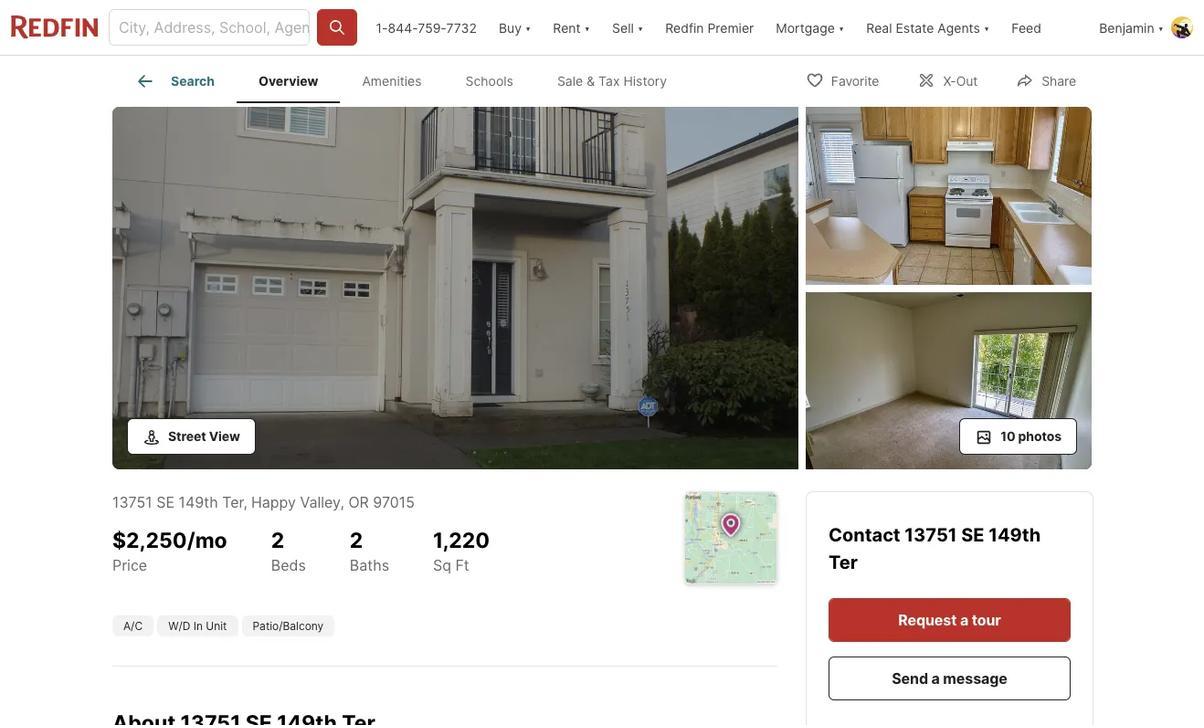Task type: describe. For each thing, give the bounding box(es) containing it.
or
[[348, 493, 369, 512]]

unit
[[206, 619, 227, 633]]

1,220
[[433, 528, 490, 554]]

sell ▾
[[612, 20, 643, 35]]

mortgage ▾ button
[[765, 0, 855, 55]]

sale & tax history
[[557, 73, 667, 89]]

&
[[587, 73, 595, 89]]

rent ▾ button
[[542, 0, 601, 55]]

759-
[[418, 20, 446, 35]]

contact
[[829, 524, 905, 546]]

mortgage
[[776, 20, 835, 35]]

share button
[[1001, 61, 1092, 98]]

10
[[1000, 428, 1015, 444]]

in
[[193, 619, 203, 633]]

buy ▾ button
[[499, 0, 531, 55]]

search link
[[134, 70, 215, 92]]

City, Address, School, Agent, ZIP search field
[[109, 9, 310, 46]]

message
[[943, 670, 1007, 688]]

13751 for 13751 se 149th ter
[[905, 524, 957, 546]]

real estate agents ▾
[[866, 20, 990, 35]]

/mo
[[187, 528, 227, 554]]

patio/balcony
[[253, 619, 324, 633]]

x-out button
[[902, 61, 993, 98]]

submit search image
[[328, 18, 346, 37]]

price
[[112, 556, 147, 574]]

▾ for sell ▾
[[637, 20, 643, 35]]

amenities tab
[[340, 59, 444, 103]]

search
[[171, 73, 215, 89]]

▾ for rent ▾
[[584, 20, 590, 35]]

out
[[956, 73, 978, 88]]

buy
[[499, 20, 522, 35]]

redfin premier button
[[654, 0, 765, 55]]

view
[[209, 428, 240, 444]]

feed button
[[1001, 0, 1088, 55]]

ter for 13751 se 149th ter , happy valley , or 97015
[[222, 493, 243, 512]]

send a message button
[[829, 657, 1071, 701]]

real estate agents ▾ button
[[855, 0, 1001, 55]]

request
[[898, 611, 957, 629]]

share
[[1042, 73, 1076, 88]]

sell
[[612, 20, 634, 35]]

rent ▾
[[553, 20, 590, 35]]

happy
[[251, 493, 296, 512]]

▾ inside dropdown button
[[984, 20, 990, 35]]

overview tab
[[237, 59, 340, 103]]

mortgage ▾
[[776, 20, 844, 35]]

map entry image
[[685, 492, 776, 584]]

redfin
[[665, 20, 704, 35]]

history
[[623, 73, 667, 89]]

estate
[[896, 20, 934, 35]]

sale & tax history tab
[[535, 59, 689, 103]]

buy ▾
[[499, 20, 531, 35]]

1-844-759-7732 link
[[376, 20, 477, 35]]

request a tour
[[898, 611, 1001, 629]]

sq
[[433, 556, 451, 574]]

schools
[[466, 73, 513, 89]]

agents
[[937, 20, 980, 35]]

2 , from the left
[[340, 493, 344, 512]]

street
[[168, 428, 206, 444]]

request a tour button
[[829, 598, 1071, 642]]

$2,250 /mo price
[[112, 528, 227, 574]]

149th for 13751 se 149th ter
[[989, 524, 1041, 546]]

overview
[[258, 73, 318, 89]]

photos
[[1018, 428, 1062, 444]]



Task type: vqa. For each thing, say whether or not it's contained in the screenshot.
Email Address text field
no



Task type: locate. For each thing, give the bounding box(es) containing it.
2 baths
[[350, 528, 389, 574]]

▾
[[525, 20, 531, 35], [584, 20, 590, 35], [637, 20, 643, 35], [838, 20, 844, 35], [984, 20, 990, 35], [1158, 20, 1164, 35]]

2 2 from the left
[[350, 528, 363, 554]]

premier
[[707, 20, 754, 35]]

▾ right the buy
[[525, 20, 531, 35]]

sell ▾ button
[[601, 0, 654, 55]]

1 horizontal spatial se
[[961, 524, 984, 546]]

ter for 13751 se 149th ter
[[829, 552, 858, 574]]

x-
[[943, 73, 956, 88]]

1 horizontal spatial ter
[[829, 552, 858, 574]]

a
[[960, 611, 968, 629], [931, 670, 940, 688]]

1 horizontal spatial a
[[960, 611, 968, 629]]

$2,250
[[112, 528, 187, 554]]

tab list
[[112, 56, 703, 103]]

7732
[[446, 20, 477, 35]]

1 vertical spatial 149th
[[989, 524, 1041, 546]]

amenities
[[362, 73, 422, 89]]

1-844-759-7732
[[376, 20, 477, 35]]

2 inside 2 baths
[[350, 528, 363, 554]]

▾ right mortgage on the right top of page
[[838, 20, 844, 35]]

a/c
[[123, 619, 143, 633]]

0 vertical spatial a
[[960, 611, 968, 629]]

1 horizontal spatial 2
[[350, 528, 363, 554]]

2 for 2 beds
[[271, 528, 284, 554]]

tax
[[598, 73, 620, 89]]

ft
[[455, 556, 469, 574]]

13751 se 149th ter , happy valley , or 97015
[[112, 493, 415, 512]]

1 vertical spatial se
[[961, 524, 984, 546]]

0 horizontal spatial 13751
[[112, 493, 152, 512]]

feed
[[1011, 20, 1041, 35]]

beds
[[271, 556, 306, 574]]

sell ▾ button
[[612, 0, 643, 55]]

2 up beds
[[271, 528, 284, 554]]

2 up the baths
[[350, 528, 363, 554]]

favorite button
[[790, 61, 895, 98]]

1 vertical spatial a
[[931, 670, 940, 688]]

0 horizontal spatial se
[[156, 493, 175, 512]]

rent
[[553, 20, 581, 35]]

mortgage ▾ button
[[776, 0, 844, 55]]

a inside the request a tour button
[[960, 611, 968, 629]]

13751 up $2,250
[[112, 493, 152, 512]]

user photo image
[[1171, 16, 1193, 38]]

97015
[[373, 493, 415, 512]]

▾ right agents
[[984, 20, 990, 35]]

1 2 from the left
[[271, 528, 284, 554]]

a for request
[[960, 611, 968, 629]]

send
[[892, 670, 928, 688]]

1 ▾ from the left
[[525, 20, 531, 35]]

0 vertical spatial 13751
[[112, 493, 152, 512]]

149th for 13751 se 149th ter , happy valley , or 97015
[[179, 493, 218, 512]]

favorite
[[831, 73, 879, 88]]

1 horizontal spatial 13751
[[905, 524, 957, 546]]

1-
[[376, 20, 388, 35]]

844-
[[388, 20, 418, 35]]

, left "or"
[[340, 493, 344, 512]]

ter down contact
[[829, 552, 858, 574]]

1 , from the left
[[243, 493, 247, 512]]

1 horizontal spatial 149th
[[989, 524, 1041, 546]]

w/d in unit
[[168, 619, 227, 633]]

buy ▾ button
[[488, 0, 542, 55]]

image image
[[112, 107, 798, 470], [806, 107, 1092, 285], [806, 292, 1092, 470]]

, left happy
[[243, 493, 247, 512]]

1 vertical spatial 13751
[[905, 524, 957, 546]]

se for 13751 se 149th ter , happy valley , or 97015
[[156, 493, 175, 512]]

x-out
[[943, 73, 978, 88]]

▾ left user photo
[[1158, 20, 1164, 35]]

schools tab
[[444, 59, 535, 103]]

se
[[156, 493, 175, 512], [961, 524, 984, 546]]

149th inside 13751 se 149th ter
[[989, 524, 1041, 546]]

a for send
[[931, 670, 940, 688]]

benjamin ▾
[[1099, 20, 1164, 35]]

149th up the /mo
[[179, 493, 218, 512]]

4 ▾ from the left
[[838, 20, 844, 35]]

rent ▾ button
[[553, 0, 590, 55]]

valley
[[300, 493, 340, 512]]

ter left happy
[[222, 493, 243, 512]]

10 photos button
[[959, 418, 1077, 455]]

benjamin
[[1099, 20, 1154, 35]]

13751 for 13751 se 149th ter , happy valley , or 97015
[[112, 493, 152, 512]]

1,220 sq ft
[[433, 528, 490, 574]]

▾ right sell
[[637, 20, 643, 35]]

2 beds
[[271, 528, 306, 574]]

ter
[[222, 493, 243, 512], [829, 552, 858, 574]]

0 horizontal spatial ter
[[222, 493, 243, 512]]

0 vertical spatial se
[[156, 493, 175, 512]]

▾ for benjamin ▾
[[1158, 20, 1164, 35]]

3 ▾ from the left
[[637, 20, 643, 35]]

10 photos
[[1000, 428, 1062, 444]]

w/d
[[168, 619, 190, 633]]

se inside 13751 se 149th ter
[[961, 524, 984, 546]]

tab list containing search
[[112, 56, 703, 103]]

0 horizontal spatial ,
[[243, 493, 247, 512]]

2 inside 2 beds
[[271, 528, 284, 554]]

ter inside 13751 se 149th ter
[[829, 552, 858, 574]]

se up tour
[[961, 524, 984, 546]]

,
[[243, 493, 247, 512], [340, 493, 344, 512]]

0 horizontal spatial 149th
[[179, 493, 218, 512]]

a inside the "send a message" button
[[931, 670, 940, 688]]

0 vertical spatial 149th
[[179, 493, 218, 512]]

real estate agents ▾ link
[[866, 0, 990, 55]]

13751 se 149th ter
[[829, 524, 1041, 574]]

149th up tour
[[989, 524, 1041, 546]]

a left tour
[[960, 611, 968, 629]]

13751 up request at the right bottom of page
[[905, 524, 957, 546]]

se up $2,250
[[156, 493, 175, 512]]

▾ for buy ▾
[[525, 20, 531, 35]]

0 horizontal spatial 2
[[271, 528, 284, 554]]

se for 13751 se 149th ter
[[961, 524, 984, 546]]

13751
[[112, 493, 152, 512], [905, 524, 957, 546]]

2 ▾ from the left
[[584, 20, 590, 35]]

sale
[[557, 73, 583, 89]]

5 ▾ from the left
[[984, 20, 990, 35]]

▾ right "rent"
[[584, 20, 590, 35]]

real
[[866, 20, 892, 35]]

0 horizontal spatial a
[[931, 670, 940, 688]]

baths
[[350, 556, 389, 574]]

a right send at the bottom right of the page
[[931, 670, 940, 688]]

1 vertical spatial ter
[[829, 552, 858, 574]]

6 ▾ from the left
[[1158, 20, 1164, 35]]

2
[[271, 528, 284, 554], [350, 528, 363, 554]]

street view button
[[127, 418, 256, 455]]

▾ for mortgage ▾
[[838, 20, 844, 35]]

0 vertical spatial ter
[[222, 493, 243, 512]]

street view
[[168, 428, 240, 444]]

1 horizontal spatial ,
[[340, 493, 344, 512]]

tour
[[972, 611, 1001, 629]]

13751 inside 13751 se 149th ter
[[905, 524, 957, 546]]

2 for 2 baths
[[350, 528, 363, 554]]

send a message
[[892, 670, 1007, 688]]

redfin premier
[[665, 20, 754, 35]]



